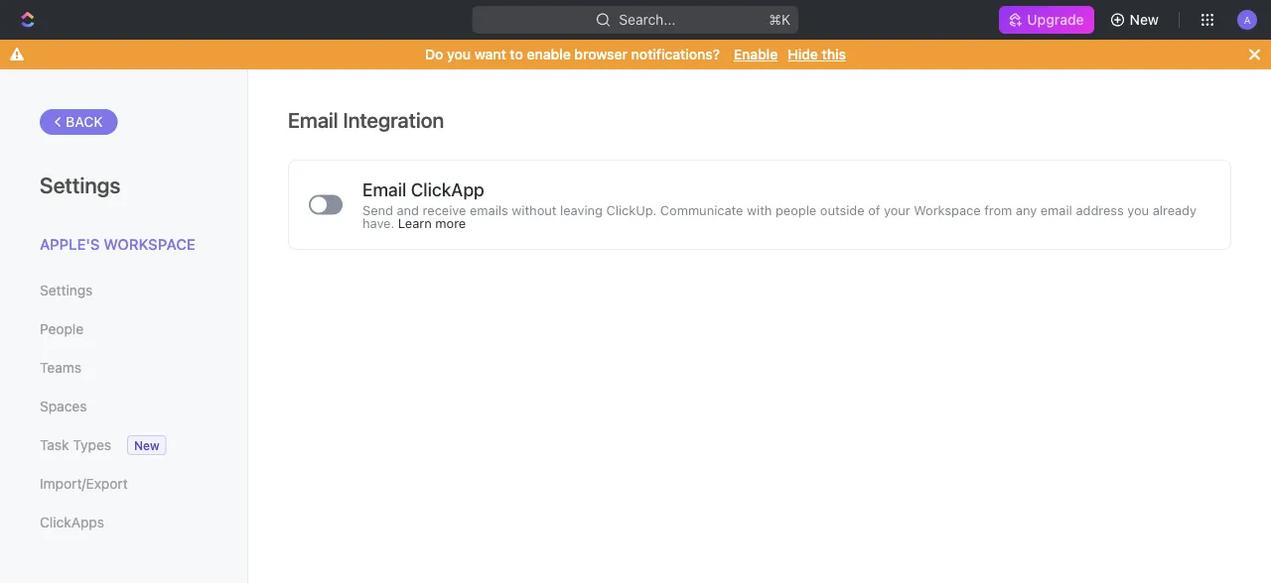 Task type: locate. For each thing, give the bounding box(es) containing it.
from
[[984, 203, 1012, 218]]

0 vertical spatial new
[[1130, 11, 1159, 28]]

0 vertical spatial settings
[[40, 172, 121, 198]]

more
[[435, 216, 466, 230]]

0 vertical spatial email
[[288, 107, 338, 132]]

teams
[[40, 360, 81, 376]]

of
[[868, 203, 880, 218]]

and
[[397, 203, 419, 218]]

0 vertical spatial workspace
[[914, 203, 981, 218]]

workspace
[[914, 203, 981, 218], [104, 235, 195, 253]]

1 vertical spatial email
[[363, 179, 406, 200]]

1 vertical spatial settings
[[40, 282, 93, 298]]

new
[[1130, 11, 1159, 28], [134, 439, 159, 453]]

enable
[[734, 46, 778, 63]]

a
[[1244, 14, 1251, 25]]

1 horizontal spatial workspace
[[914, 203, 981, 218]]

workspace up settings link
[[104, 235, 195, 253]]

email left integration
[[288, 107, 338, 132]]

0 horizontal spatial new
[[134, 439, 159, 453]]

upgrade
[[1027, 11, 1084, 28]]

settings up "people"
[[40, 282, 93, 298]]

1 vertical spatial new
[[134, 439, 159, 453]]

email clickapp
[[363, 179, 485, 200]]

1 vertical spatial you
[[1128, 203, 1149, 218]]

settings up apple's
[[40, 172, 121, 198]]

you
[[447, 46, 471, 63], [1128, 203, 1149, 218]]

apple's
[[40, 235, 100, 253]]

1 horizontal spatial email
[[363, 179, 406, 200]]

people link
[[40, 312, 208, 346]]

1 horizontal spatial new
[[1130, 11, 1159, 28]]

have.
[[363, 216, 395, 230]]

clickapps
[[40, 514, 104, 531]]

email
[[288, 107, 338, 132], [363, 179, 406, 200]]

you left already at the right of page
[[1128, 203, 1149, 218]]

types
[[73, 437, 111, 453]]

email up send
[[363, 179, 406, 200]]

0 horizontal spatial you
[[447, 46, 471, 63]]

1 vertical spatial workspace
[[104, 235, 195, 253]]

apple's workspace
[[40, 235, 195, 253]]

import/export link
[[40, 467, 208, 501]]

clickup.
[[606, 203, 657, 218]]

teams link
[[40, 351, 208, 385]]

emails
[[470, 203, 508, 218]]

1 horizontal spatial you
[[1128, 203, 1149, 218]]

workspace right your
[[914, 203, 981, 218]]

0 horizontal spatial workspace
[[104, 235, 195, 253]]

clickapp
[[411, 179, 485, 200]]

you right do
[[447, 46, 471, 63]]

integration
[[343, 107, 444, 132]]

back
[[66, 114, 103, 130]]

without
[[512, 203, 557, 218]]

send and receive emails without leaving clickup. communicate with people outside of your workspace from any email address you already have.
[[363, 203, 1197, 230]]

task types
[[40, 437, 111, 453]]

to
[[510, 46, 523, 63]]

notifications?
[[631, 46, 720, 63]]

hide
[[788, 46, 818, 63]]

upgrade link
[[1000, 6, 1094, 34]]

settings
[[40, 172, 121, 198], [40, 282, 93, 298]]

learn more link
[[398, 216, 466, 230]]

task
[[40, 437, 69, 453]]

0 horizontal spatial email
[[288, 107, 338, 132]]

new up import/export link
[[134, 439, 159, 453]]

send
[[363, 203, 393, 218]]

new right upgrade
[[1130, 11, 1159, 28]]

1 settings from the top
[[40, 172, 121, 198]]



Task type: describe. For each thing, give the bounding box(es) containing it.
2 settings from the top
[[40, 282, 93, 298]]

any
[[1016, 203, 1037, 218]]

outside
[[820, 203, 865, 218]]

clickapps link
[[40, 506, 208, 540]]

search...
[[619, 11, 676, 28]]

learn more
[[398, 216, 466, 230]]

want
[[474, 46, 506, 63]]

new button
[[1102, 4, 1171, 36]]

settings link
[[40, 274, 208, 307]]

spaces
[[40, 398, 87, 415]]

⌘k
[[769, 11, 791, 28]]

receive
[[423, 203, 466, 218]]

email
[[1041, 203, 1072, 218]]

leaving
[[560, 203, 603, 218]]

new inside button
[[1130, 11, 1159, 28]]

import/export
[[40, 476, 128, 492]]

workspace inside settings element
[[104, 235, 195, 253]]

email integration
[[288, 107, 444, 132]]

do you want to enable browser notifications? enable hide this
[[425, 46, 846, 63]]

do
[[425, 46, 443, 63]]

learn
[[398, 216, 432, 230]]

already
[[1153, 203, 1197, 218]]

0 vertical spatial you
[[447, 46, 471, 63]]

email for email integration
[[288, 107, 338, 132]]

back link
[[40, 109, 118, 135]]

communicate
[[660, 203, 743, 218]]

people
[[40, 321, 84, 337]]

address
[[1076, 203, 1124, 218]]

email for email clickapp
[[363, 179, 406, 200]]

enable
[[527, 46, 571, 63]]

browser
[[574, 46, 628, 63]]

people
[[776, 203, 817, 218]]

a button
[[1232, 4, 1263, 36]]

you inside send and receive emails without leaving clickup. communicate with people outside of your workspace from any email address you already have.
[[1128, 203, 1149, 218]]

your
[[884, 203, 910, 218]]

spaces link
[[40, 390, 208, 424]]

new inside settings element
[[134, 439, 159, 453]]

workspace inside send and receive emails without leaving clickup. communicate with people outside of your workspace from any email address you already have.
[[914, 203, 981, 218]]

with
[[747, 203, 772, 218]]

this
[[822, 46, 846, 63]]

settings element
[[0, 70, 248, 584]]



Task type: vqa. For each thing, say whether or not it's contained in the screenshot.
THE OF at right top
yes



